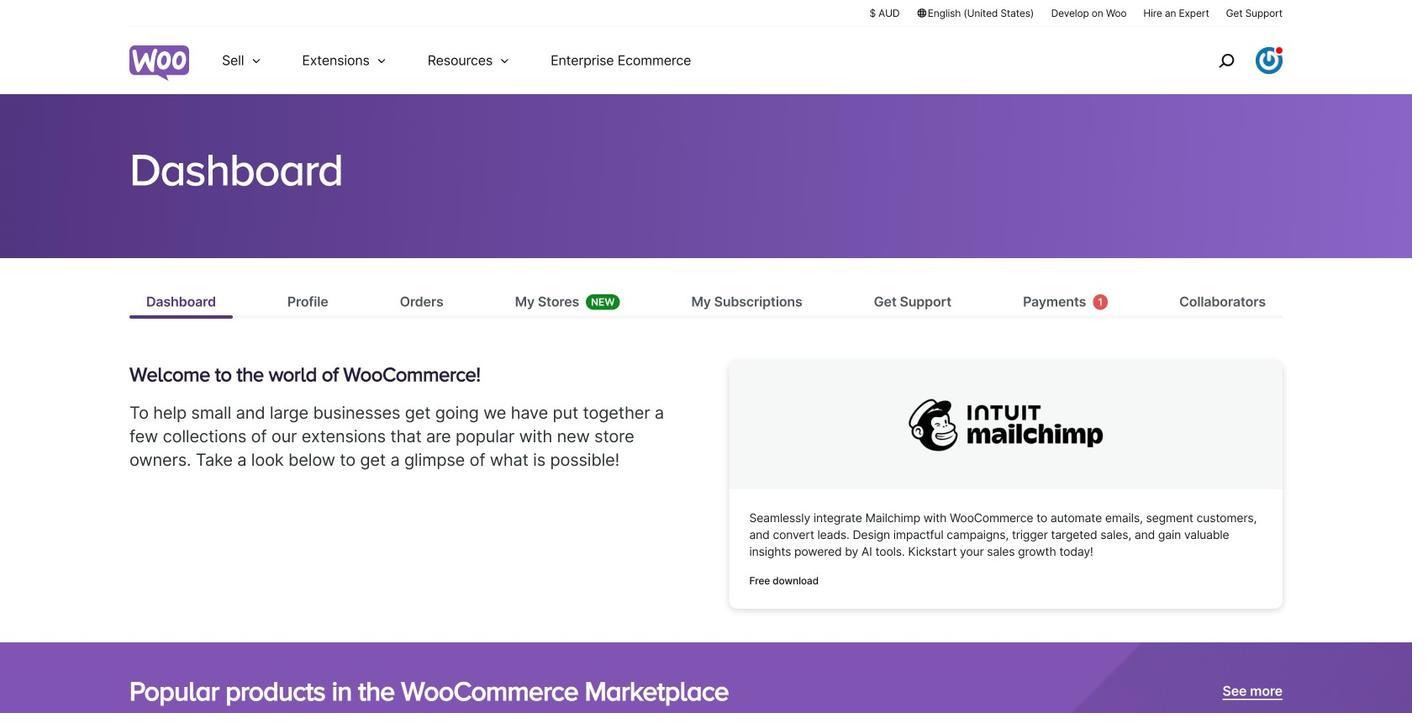 Task type: locate. For each thing, give the bounding box(es) containing it.
service navigation menu element
[[1183, 33, 1283, 88]]

search image
[[1213, 47, 1240, 74]]



Task type: vqa. For each thing, say whether or not it's contained in the screenshot.
Search image
yes



Task type: describe. For each thing, give the bounding box(es) containing it.
open account menu image
[[1256, 47, 1283, 74]]



